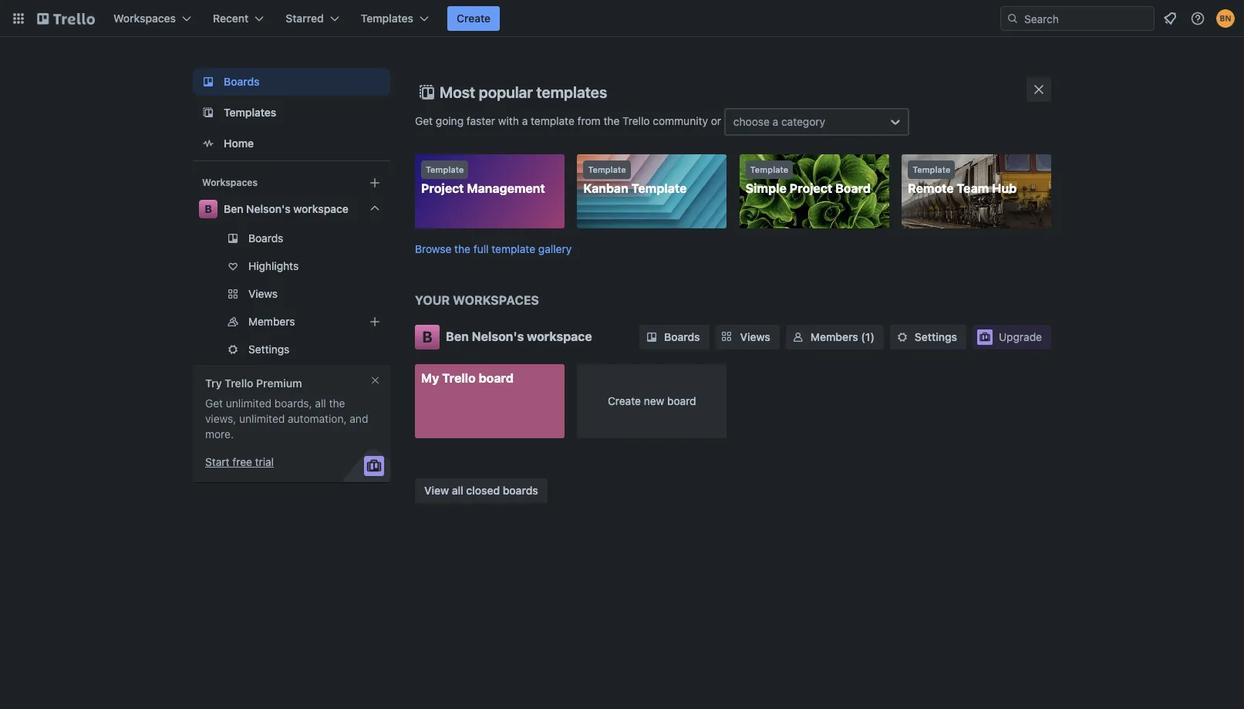 Task type: locate. For each thing, give the bounding box(es) containing it.
1 horizontal spatial project
[[790, 181, 833, 195]]

1 horizontal spatial settings
[[915, 330, 958, 343]]

ben nelson's workspace up highlights link on the top left of the page
[[224, 202, 349, 215]]

sm image inside settings link
[[895, 329, 910, 345]]

settings link right (1)
[[890, 324, 967, 349]]

views
[[248, 287, 278, 300], [740, 330, 771, 343]]

closed
[[466, 484, 500, 497]]

team
[[957, 181, 989, 195]]

boards for highlights
[[248, 231, 283, 245]]

settings link
[[890, 324, 967, 349], [193, 337, 390, 362]]

0 horizontal spatial board
[[479, 371, 514, 385]]

1 horizontal spatial templates
[[361, 12, 414, 25]]

trello left community
[[623, 114, 650, 127]]

unlimited up views,
[[226, 397, 272, 410]]

Search field
[[1019, 7, 1154, 30]]

1 project from the left
[[421, 181, 464, 195]]

template for simple
[[751, 164, 789, 174]]

1 vertical spatial boards
[[248, 231, 283, 245]]

remote
[[908, 181, 954, 195]]

members
[[248, 315, 295, 328], [811, 330, 859, 343]]

template
[[531, 114, 575, 127], [492, 242, 536, 255]]

most popular templates
[[440, 83, 607, 101]]

0 horizontal spatial the
[[329, 397, 345, 410]]

sm image
[[644, 329, 660, 345]]

a right choose
[[773, 115, 779, 128]]

create inside button
[[457, 12, 491, 25]]

1 vertical spatial views
[[740, 330, 771, 343]]

all
[[315, 397, 326, 410], [452, 484, 464, 497]]

1 horizontal spatial workspaces
[[202, 177, 258, 188]]

all right view
[[452, 484, 464, 497]]

0 horizontal spatial all
[[315, 397, 326, 410]]

template simple project board
[[746, 164, 871, 195]]

1 horizontal spatial views link
[[716, 324, 780, 349]]

0 vertical spatial templates
[[361, 12, 414, 25]]

0 horizontal spatial project
[[421, 181, 464, 195]]

and
[[350, 412, 368, 425]]

home
[[224, 137, 254, 150]]

boards link for highlights
[[193, 226, 390, 251]]

1 vertical spatial the
[[455, 242, 471, 255]]

unlimited down the boards,
[[239, 412, 285, 425]]

1 horizontal spatial members
[[811, 330, 859, 343]]

browse the full template gallery link
[[415, 242, 572, 255]]

browse
[[415, 242, 452, 255]]

unlimited
[[226, 397, 272, 410], [239, 412, 285, 425]]

0 vertical spatial all
[[315, 397, 326, 410]]

sm image right (1)
[[895, 329, 910, 345]]

b down home icon at the left top
[[205, 202, 212, 215]]

the inside the try trello premium get unlimited boards, all the views, unlimited automation, and more.
[[329, 397, 345, 410]]

workspaces
[[453, 293, 539, 307]]

board right my
[[479, 371, 514, 385]]

1 vertical spatial workspaces
[[202, 177, 258, 188]]

board
[[479, 371, 514, 385], [667, 394, 696, 407]]

settings
[[915, 330, 958, 343], [248, 343, 290, 356]]

nelson's down workspaces
[[472, 329, 524, 343]]

trello inside the try trello premium get unlimited boards, all the views, unlimited automation, and more.
[[225, 377, 253, 390]]

try trello premium get unlimited boards, all the views, unlimited automation, and more.
[[205, 377, 368, 441]]

boards right sm image
[[664, 330, 700, 343]]

2 horizontal spatial the
[[604, 114, 620, 127]]

get
[[415, 114, 433, 127], [205, 397, 223, 410]]

1 vertical spatial unlimited
[[239, 412, 285, 425]]

a right with
[[522, 114, 528, 127]]

2 project from the left
[[790, 181, 833, 195]]

templates
[[361, 12, 414, 25], [224, 106, 276, 119]]

project up browse
[[421, 181, 464, 195]]

0 vertical spatial board
[[479, 371, 514, 385]]

0 horizontal spatial workspace
[[293, 202, 349, 215]]

create
[[457, 12, 491, 25], [608, 394, 641, 407]]

template
[[426, 164, 464, 174], [588, 164, 626, 174], [751, 164, 789, 174], [913, 164, 951, 174], [632, 181, 687, 195]]

templates button
[[352, 6, 438, 31]]

1 vertical spatial b
[[422, 328, 433, 345]]

1 horizontal spatial views
[[740, 330, 771, 343]]

0 horizontal spatial trello
[[225, 377, 253, 390]]

2 vertical spatial boards link
[[640, 324, 710, 349]]

highlights link
[[193, 254, 390, 279]]

1 horizontal spatial ben
[[446, 329, 469, 343]]

settings for leftmost settings link
[[248, 343, 290, 356]]

board
[[836, 181, 871, 195]]

trello
[[623, 114, 650, 127], [442, 371, 476, 385], [225, 377, 253, 390]]

boards for views
[[664, 330, 700, 343]]

1 horizontal spatial sm image
[[895, 329, 910, 345]]

1 vertical spatial boards link
[[193, 226, 390, 251]]

1 vertical spatial templates
[[224, 106, 276, 119]]

0 horizontal spatial templates
[[224, 106, 276, 119]]

template up remote
[[913, 164, 951, 174]]

settings for settings link to the right
[[915, 330, 958, 343]]

0 vertical spatial unlimited
[[226, 397, 272, 410]]

0 horizontal spatial settings
[[248, 343, 290, 356]]

trello right try
[[225, 377, 253, 390]]

project
[[421, 181, 464, 195], [790, 181, 833, 195]]

template up simple
[[751, 164, 789, 174]]

1 horizontal spatial the
[[455, 242, 471, 255]]

0 notifications image
[[1161, 9, 1180, 28]]

with
[[498, 114, 519, 127]]

template inside template simple project board
[[751, 164, 789, 174]]

1 vertical spatial workspace
[[527, 329, 592, 343]]

boards
[[224, 75, 260, 88], [248, 231, 283, 245], [664, 330, 700, 343]]

0 vertical spatial create
[[457, 12, 491, 25]]

hub
[[992, 181, 1017, 195]]

simple
[[746, 181, 787, 195]]

workspaces inside "popup button"
[[113, 12, 176, 25]]

template inside 'template remote team hub'
[[913, 164, 951, 174]]

templates
[[537, 83, 607, 101]]

view all closed boards button
[[415, 478, 548, 503]]

management
[[467, 181, 545, 195]]

1 horizontal spatial create
[[608, 394, 641, 407]]

templates inside the templates dropdown button
[[361, 12, 414, 25]]

0 horizontal spatial nelson's
[[246, 202, 291, 215]]

0 vertical spatial ben
[[224, 202, 243, 215]]

template right kanban
[[632, 181, 687, 195]]

template right full
[[492, 242, 536, 255]]

ben down home
[[224, 202, 243, 215]]

settings link down "members" link
[[193, 337, 390, 362]]

boards up highlights
[[248, 231, 283, 245]]

1 vertical spatial get
[[205, 397, 223, 410]]

1 vertical spatial board
[[667, 394, 696, 407]]

workspace down workspaces
[[527, 329, 592, 343]]

template inside template project management
[[426, 164, 464, 174]]

0 vertical spatial boards link
[[193, 68, 390, 96]]

0 horizontal spatial get
[[205, 397, 223, 410]]

board for create new board
[[667, 394, 696, 407]]

ben down your workspaces
[[446, 329, 469, 343]]

members link
[[193, 309, 390, 334]]

1 horizontal spatial all
[[452, 484, 464, 497]]

1 vertical spatial create
[[608, 394, 641, 407]]

0 vertical spatial the
[[604, 114, 620, 127]]

1 vertical spatial members
[[811, 330, 859, 343]]

the right 'from'
[[604, 114, 620, 127]]

start free trial button
[[205, 454, 274, 470]]

template remote team hub
[[908, 164, 1017, 195]]

members down highlights
[[248, 315, 295, 328]]

templates link
[[193, 99, 390, 127]]

home link
[[193, 130, 390, 157]]

popular
[[479, 83, 533, 101]]

sm image
[[791, 329, 806, 345], [895, 329, 910, 345]]

views link
[[193, 282, 390, 306], [716, 324, 780, 349]]

trello right my
[[442, 371, 476, 385]]

create left new
[[608, 394, 641, 407]]

automation,
[[288, 412, 347, 425]]

the
[[604, 114, 620, 127], [455, 242, 471, 255], [329, 397, 345, 410]]

the up automation,
[[329, 397, 345, 410]]

0 horizontal spatial b
[[205, 202, 212, 215]]

0 vertical spatial members
[[248, 315, 295, 328]]

1 horizontal spatial a
[[773, 115, 779, 128]]

nelson's up highlights
[[246, 202, 291, 215]]

settings up premium
[[248, 343, 290, 356]]

the left full
[[455, 242, 471, 255]]

your workspaces
[[415, 293, 539, 307]]

boards link up templates link
[[193, 68, 390, 96]]

the for get going faster with a template from the trello community or
[[604, 114, 620, 127]]

your
[[415, 293, 450, 307]]

0 vertical spatial get
[[415, 114, 433, 127]]

template for remote
[[913, 164, 951, 174]]

recent button
[[204, 6, 273, 31]]

project left board
[[790, 181, 833, 195]]

0 horizontal spatial create
[[457, 12, 491, 25]]

project inside template simple project board
[[790, 181, 833, 195]]

get left going
[[415, 114, 433, 127]]

boards right board icon
[[224, 75, 260, 88]]

add image
[[366, 313, 384, 331]]

nelson's
[[246, 202, 291, 215], [472, 329, 524, 343]]

get inside the try trello premium get unlimited boards, all the views, unlimited automation, and more.
[[205, 397, 223, 410]]

trial
[[255, 455, 274, 468]]

template down going
[[426, 164, 464, 174]]

board right new
[[667, 394, 696, 407]]

members left (1)
[[811, 330, 859, 343]]

boards link
[[193, 68, 390, 96], [193, 226, 390, 251], [640, 324, 710, 349]]

templates right starred popup button
[[361, 12, 414, 25]]

all up automation,
[[315, 397, 326, 410]]

0 horizontal spatial views link
[[193, 282, 390, 306]]

template project management
[[421, 164, 545, 195]]

0 horizontal spatial sm image
[[791, 329, 806, 345]]

get up views,
[[205, 397, 223, 410]]

b
[[205, 202, 212, 215], [422, 328, 433, 345]]

1 horizontal spatial get
[[415, 114, 433, 127]]

a
[[522, 114, 528, 127], [773, 115, 779, 128]]

workspaces
[[113, 12, 176, 25], [202, 177, 258, 188]]

1 vertical spatial nelson's
[[472, 329, 524, 343]]

0 horizontal spatial settings link
[[193, 337, 390, 362]]

trello for try trello premium get unlimited boards, all the views, unlimited automation, and more.
[[225, 377, 253, 390]]

open information menu image
[[1191, 11, 1206, 26]]

or
[[711, 114, 721, 127]]

template up kanban
[[588, 164, 626, 174]]

template down templates
[[531, 114, 575, 127]]

create up most
[[457, 12, 491, 25]]

b down your
[[422, 328, 433, 345]]

settings right (1)
[[915, 330, 958, 343]]

workspaces button
[[104, 6, 201, 31]]

sm image left members (1)
[[791, 329, 806, 345]]

0 vertical spatial nelson's
[[246, 202, 291, 215]]

workspace
[[293, 202, 349, 215], [527, 329, 592, 343]]

1 horizontal spatial trello
[[442, 371, 476, 385]]

0 horizontal spatial workspaces
[[113, 12, 176, 25]]

template kanban template
[[584, 164, 687, 195]]

upgrade
[[999, 330, 1042, 343]]

workspace up highlights link on the top left of the page
[[293, 202, 349, 215]]

2 sm image from the left
[[895, 329, 910, 345]]

1 horizontal spatial board
[[667, 394, 696, 407]]

ben
[[224, 202, 243, 215], [446, 329, 469, 343]]

templates up home
[[224, 106, 276, 119]]

board for my trello board
[[479, 371, 514, 385]]

0 horizontal spatial ben nelson's workspace
[[224, 202, 349, 215]]

upgrade button
[[973, 324, 1052, 349]]

0 vertical spatial workspaces
[[113, 12, 176, 25]]

1 vertical spatial all
[[452, 484, 464, 497]]

1 vertical spatial template
[[492, 242, 536, 255]]

0 vertical spatial views
[[248, 287, 278, 300]]

ben nelson's workspace down workspaces
[[446, 329, 592, 343]]

more.
[[205, 427, 234, 441]]

2 vertical spatial boards
[[664, 330, 700, 343]]

ben nelson's workspace
[[224, 202, 349, 215], [446, 329, 592, 343]]

2 vertical spatial the
[[329, 397, 345, 410]]

boards link up new
[[640, 324, 710, 349]]

boards link up highlights link on the top left of the page
[[193, 226, 390, 251]]

0 horizontal spatial members
[[248, 315, 295, 328]]

1 horizontal spatial ben nelson's workspace
[[446, 329, 592, 343]]



Task type: describe. For each thing, give the bounding box(es) containing it.
1 sm image from the left
[[791, 329, 806, 345]]

view
[[424, 484, 449, 497]]

recent
[[213, 12, 249, 25]]

trello for my trello board
[[442, 371, 476, 385]]

my
[[421, 371, 439, 385]]

boards
[[503, 484, 538, 497]]

search image
[[1007, 12, 1019, 25]]

(1)
[[861, 330, 875, 343]]

template for kanban
[[588, 164, 626, 174]]

templates inside templates link
[[224, 106, 276, 119]]

try
[[205, 377, 222, 390]]

choose
[[734, 115, 770, 128]]

1 vertical spatial ben
[[446, 329, 469, 343]]

1 vertical spatial ben nelson's workspace
[[446, 329, 592, 343]]

faster
[[467, 114, 495, 127]]

full
[[474, 242, 489, 255]]

gallery
[[538, 242, 572, 255]]

kanban
[[584, 181, 629, 195]]

members for members
[[248, 315, 295, 328]]

new
[[644, 394, 665, 407]]

1 horizontal spatial settings link
[[890, 324, 967, 349]]

0 horizontal spatial ben
[[224, 202, 243, 215]]

project inside template project management
[[421, 181, 464, 195]]

free
[[232, 455, 252, 468]]

from
[[578, 114, 601, 127]]

view all closed boards
[[424, 484, 538, 497]]

2 horizontal spatial trello
[[623, 114, 650, 127]]

create for create new board
[[608, 394, 641, 407]]

all inside the try trello premium get unlimited boards, all the views, unlimited automation, and more.
[[315, 397, 326, 410]]

community
[[653, 114, 708, 127]]

0 vertical spatial boards
[[224, 75, 260, 88]]

all inside view all closed boards button
[[452, 484, 464, 497]]

0 vertical spatial template
[[531, 114, 575, 127]]

highlights
[[248, 259, 299, 272]]

category
[[782, 115, 826, 128]]

my trello board
[[421, 371, 514, 385]]

1 horizontal spatial b
[[422, 328, 433, 345]]

create new board
[[608, 394, 696, 407]]

home image
[[199, 134, 218, 153]]

0 vertical spatial b
[[205, 202, 212, 215]]

back to home image
[[37, 6, 95, 31]]

members for members (1)
[[811, 330, 859, 343]]

ben nelson (bennelson96) image
[[1217, 9, 1235, 28]]

primary element
[[0, 0, 1245, 37]]

0 vertical spatial views link
[[193, 282, 390, 306]]

start free trial
[[205, 455, 274, 468]]

start
[[205, 455, 230, 468]]

0 horizontal spatial a
[[522, 114, 528, 127]]

choose a category
[[734, 115, 826, 128]]

my trello board link
[[415, 364, 565, 438]]

1 horizontal spatial workspace
[[527, 329, 592, 343]]

get going faster with a template from the trello community or
[[415, 114, 724, 127]]

members (1)
[[811, 330, 875, 343]]

template board image
[[199, 103, 218, 122]]

the for try trello premium get unlimited boards, all the views, unlimited automation, and more.
[[329, 397, 345, 410]]

0 vertical spatial ben nelson's workspace
[[224, 202, 349, 215]]

1 horizontal spatial nelson's
[[472, 329, 524, 343]]

boards,
[[275, 397, 312, 410]]

create button
[[448, 6, 500, 31]]

0 horizontal spatial views
[[248, 287, 278, 300]]

starred button
[[276, 6, 349, 31]]

create for create
[[457, 12, 491, 25]]

views,
[[205, 412, 236, 425]]

template for project
[[426, 164, 464, 174]]

1 vertical spatial views link
[[716, 324, 780, 349]]

most
[[440, 83, 475, 101]]

boards link for views
[[640, 324, 710, 349]]

starred
[[286, 12, 324, 25]]

create a workspace image
[[366, 174, 384, 192]]

browse the full template gallery
[[415, 242, 572, 255]]

going
[[436, 114, 464, 127]]

board image
[[199, 73, 218, 91]]

premium
[[256, 377, 302, 390]]

0 vertical spatial workspace
[[293, 202, 349, 215]]



Task type: vqa. For each thing, say whether or not it's contained in the screenshot.
Create for Create new board
yes



